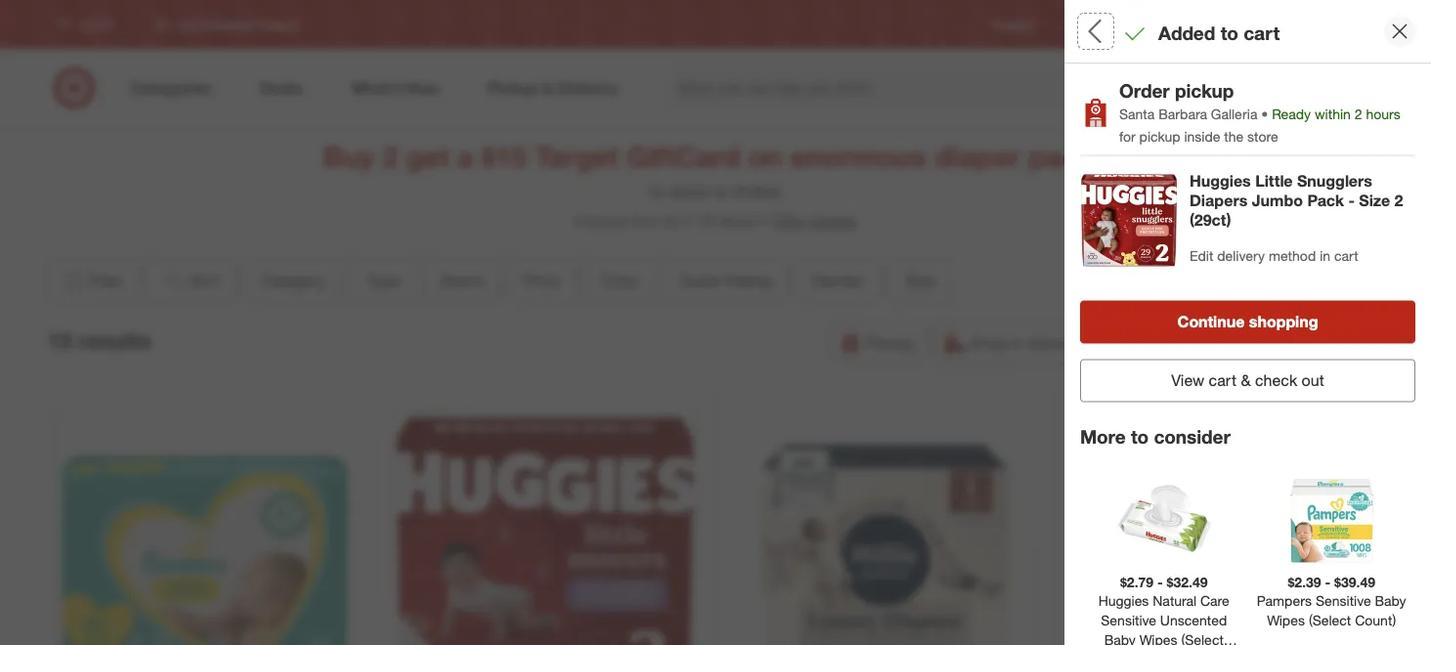 Task type: describe. For each thing, give the bounding box(es) containing it.
brand
[[441, 271, 483, 290]]

offer
[[772, 211, 806, 230]]

the inside order pickup santa barbara galleria • ready within 2 hours for pickup inside the store
[[1224, 128, 1244, 145]]

19 for 19 results
[[47, 327, 72, 355]]

newborn inside pampers pure protection diapers enormous pack - newborn - 128ct
[[1105, 430, 1169, 449]]

offer details
[[772, 211, 857, 230]]

0 vertical spatial 29
[[1131, 197, 1148, 216]]

type button
[[350, 259, 416, 302]]

or
[[713, 182, 729, 201]]

size inside button
[[906, 271, 935, 290]]

eligible
[[1120, 609, 1170, 628]]

- inside '$2.39 - $39.49 pampers sensitive baby wipes (select count)'
[[1325, 574, 1331, 591]]

available for shipping
[[1345, 358, 1390, 373]]

redcard link
[[1154, 16, 1201, 33]]

shipping button
[[1274, 322, 1384, 365]]

newborn link
[[1173, 141, 1263, 184]]

baby
[[1383, 344, 1408, 358]]

0 vertical spatial pickup
[[1175, 79, 1234, 102]]

gender
[[812, 271, 865, 290]]

add item
[[1340, 609, 1403, 628]]

ready inside ready within 2 hours for pickup inside the store 3 left
[[1080, 472, 1125, 491]]

results
[[78, 327, 151, 355]]

inside inside ready within 2 hours for pickup inside the store 3 left
[[1306, 472, 1347, 491]]

galleria inside order pickup santa barbara galleria • ready within 2 hours for pickup inside the store
[[1211, 105, 1258, 122]]

pure
[[1182, 363, 1214, 382]]

weekly
[[1067, 17, 1105, 32]]

left
[[1130, 494, 1152, 513]]

santa barbara galleria button
[[1159, 418, 1328, 440]]

$2.79
[[1121, 574, 1154, 591]]

target circle link
[[1232, 16, 1298, 33]]

pack for giant
[[1313, 423, 1348, 442]]

details
[[811, 211, 857, 230]]

moon
[[1142, 60, 1183, 79]]

delivery inside button
[[1197, 334, 1253, 353]]

for inside ready within 2 hours for pickup inside the store 3 left
[[1232, 472, 1250, 491]]

shipping not available
[[1323, 336, 1390, 373]]

dialog containing added to cart
[[1065, 0, 1431, 645]]

huggies inside huggies little snugglers diapers giant pack - size newborn (128ct)
[[1284, 378, 1341, 398]]

stores
[[1355, 17, 1388, 32]]

diapers
[[1271, 358, 1310, 373]]

other
[[1125, 443, 1157, 460]]

check
[[1255, 371, 1298, 390]]

baby inside '$2.39 - $39.49 pampers sensitive baby wipes (select count)'
[[1375, 592, 1407, 609]]

save
[[1275, 344, 1301, 358]]

$39.49
[[1335, 574, 1376, 591]]

add for $27.99
[[1133, 115, 1155, 130]]

more to consider
[[1080, 426, 1231, 448]]

barbara inside order pickup santa barbara galleria • ready within 2 hours for pickup inside the store
[[1159, 105, 1207, 122]]

little for jumbo
[[1256, 172, 1293, 191]]

huggies little snugglers diapers giant pack - size newborn (128ct)
[[1267, 378, 1396, 465]]

newborn inside huggies little snugglers diapers giant pack - size newborn (128ct)
[[1274, 445, 1338, 465]]

19 results
[[47, 327, 151, 355]]

on left select
[[1313, 358, 1326, 373]]

(29ct)
[[1190, 211, 1231, 230]]

huggies inside huggies little snugglers diapers jumbo pack - size 2 (29ct)
[[1190, 172, 1251, 191]]

giftcard
[[627, 139, 740, 174]]

•
[[1262, 105, 1268, 122]]

$14.99 - $49.99
[[1284, 22, 1379, 39]]

count 29
[[1080, 197, 1148, 216]]

2 inside huggies little snugglers diapers jumbo pack - size 2 (29ct)
[[1395, 191, 1403, 210]]

size inside group
[[1080, 109, 1110, 128]]

$2.79 - $32.49 huggies natural care sensitive unscented baby wipes (sele
[[1099, 574, 1230, 645]]

millie moon mega box disposable diapers - size 3 - 144ct image
[[1086, 0, 1242, 22]]

$14.99
[[1284, 22, 1325, 39]]

diaper
[[934, 139, 1020, 174]]

$27.99
[[1117, 22, 1158, 39]]

2 inside buy 2 get a $15 target giftcard on enormous diaper packs in-store or online
[[382, 139, 398, 174]]

to for $27.99 - $39.99
[[1158, 115, 1170, 130]]

shipping for shipping
[[1310, 334, 1372, 353]]

price
[[524, 271, 560, 290]]

2 down box
[[1118, 109, 1126, 128]]

millie
[[1102, 60, 1138, 79]]

rating
[[726, 271, 771, 290]]

day
[[1165, 334, 1192, 353]]

count
[[1080, 197, 1123, 216]]

expires
[[575, 211, 627, 230]]

snugglers for giant
[[1267, 401, 1338, 420]]

huggies snug & dry baby disposable diapers huge pack - size 7 - 80ct image
[[1254, 488, 1410, 645]]

expires nov 25
[[575, 211, 680, 230]]

unscented
[[1160, 612, 1227, 629]]

price button
[[507, 259, 576, 302]]

within inside ready within 2 hours for pickup inside the store 3 left
[[1129, 472, 1170, 491]]

millie moon mega box disposable diapers - size 3 - 144ct
[[1102, 60, 1227, 146]]

color
[[601, 271, 639, 290]]

not for delivery
[[1208, 358, 1227, 373]]

shopping
[[1249, 312, 1318, 331]]

a
[[457, 139, 474, 174]]

buy
[[323, 139, 374, 174]]

filter button
[[47, 259, 138, 302]]

wipes inside '$2.39 - $39.49 pampers sensitive baby wipes (select count)'
[[1267, 612, 1305, 629]]

pampers inside '$2.39 - $39.49 pampers sensitive baby wipes (select count)'
[[1257, 592, 1312, 609]]

huggies inside save $3 on huggies baby diapers on select items
[[1336, 344, 1379, 358]]

pampers sensitive baby wipes (select count) image
[[1283, 472, 1381, 570]]

in inside "button"
[[1012, 334, 1024, 353]]

add to cart for pampers pure protection diapers enormous pack - newborn - 128ct
[[1133, 434, 1196, 449]]

choose options
[[1120, 17, 1288, 45]]

check
[[1081, 443, 1121, 460]]

natural
[[1153, 592, 1197, 609]]

at
[[1140, 419, 1155, 439]]

size 2
[[1080, 109, 1126, 128]]

pick up at santa barbara galleria check other stores
[[1080, 419, 1328, 460]]

same day delivery button
[[1084, 322, 1266, 365]]

guest rating button
[[663, 259, 788, 302]]

19 for 19 items
[[696, 211, 713, 230]]

the honest company clean conscious disposable diapers - four print pack- size 2 - 124ct image
[[1254, 0, 1410, 22]]

store inside buy 2 get a $15 target giftcard on enormous diaper packs in-store or online
[[671, 182, 709, 201]]

choose
[[1120, 17, 1202, 45]]

get
[[406, 139, 449, 174]]

ready within 2 hours for pickup inside the store 3 left
[[1080, 472, 1413, 513]]

find stores link
[[1329, 16, 1388, 33]]

store inside order pickup santa barbara galleria • ready within 2 hours for pickup inside the store
[[1248, 128, 1279, 145]]

huggies little snugglers baby diapers – (select size and count) image
[[1080, 0, 1237, 91]]

sensitive inside $2.79 - $32.49 huggies natural care sensitive unscented baby wipes (sele
[[1101, 612, 1157, 629]]

guest rating
[[680, 271, 771, 290]]

find
[[1329, 17, 1351, 32]]

3 link
[[1372, 141, 1415, 184]]

group containing size
[[1078, 107, 1419, 192]]

hours inside order pickup santa barbara galleria • ready within 2 hours for pickup inside the store
[[1366, 105, 1401, 122]]

$27.99 - $39.99
[[1117, 22, 1212, 39]]

2 right '1' link
[[1339, 153, 1347, 172]]

add to cart button for millie moon mega box disposable diapers - size 3 - 144ct
[[1124, 107, 1205, 138]]

sensitive inside '$2.39 - $39.49 pampers sensitive baby wipes (select count)'
[[1316, 592, 1371, 609]]

3 inside 3 link
[[1390, 153, 1398, 172]]

$10.29
[[1284, 326, 1325, 343]]

3 inside millie moon mega box disposable diapers - size 3 - 144ct
[[1206, 104, 1215, 123]]

buy 2 get a $15 target giftcard on enormous diaper packs in-store or online
[[323, 139, 1108, 201]]

pickup for pickup ready within 2 hours
[[1093, 335, 1144, 354]]

add for $14.99
[[1300, 115, 1323, 130]]

$52.99
[[1339, 326, 1379, 343]]

registries
[[1197, 609, 1261, 628]]



Task type: locate. For each thing, give the bounding box(es) containing it.
not inside delivery not available
[[1208, 358, 1227, 373]]

huggies down $52.99 on the right bottom
[[1336, 344, 1379, 358]]

1 horizontal spatial galleria
[[1271, 419, 1328, 439]]

2 horizontal spatial newborn
[[1274, 445, 1338, 465]]

size inside huggies little snugglers diapers giant pack - size newborn (128ct)
[[1363, 423, 1392, 442]]

delivery inside delivery not available
[[1208, 336, 1269, 355]]

santa up stores at bottom right
[[1159, 419, 1202, 439]]

hours up 3 link
[[1366, 105, 1401, 122]]

3 right 2 link in the right top of the page
[[1390, 153, 1398, 172]]

0 horizontal spatial little
[[1256, 172, 1293, 191]]

on right $3
[[1320, 344, 1333, 358]]

1 vertical spatial items
[[1364, 358, 1393, 373]]

diapers for huggies little snugglers diapers giant pack - size newborn (128ct)
[[1342, 401, 1396, 420]]

check other stores button
[[1080, 441, 1199, 463]]

1 horizontal spatial the
[[1351, 472, 1374, 491]]

0 horizontal spatial available
[[1231, 358, 1276, 373]]

2 left get
[[382, 139, 398, 174]]

pickup button
[[830, 322, 927, 365]]

add to cart button
[[1124, 107, 1205, 138], [1292, 107, 1372, 138], [1124, 426, 1205, 457]]

pickup down size button
[[867, 334, 914, 353]]

within inside order pickup santa barbara galleria • ready within 2 hours for pickup inside the store
[[1315, 105, 1351, 122]]

store down '•'
[[1248, 128, 1279, 145]]

packs
[[1028, 139, 1108, 174]]

pickup down "giant"
[[1255, 472, 1301, 491]]

0 vertical spatial snugglers
[[1297, 172, 1373, 191]]

within inside the pickup ready within 2 hours
[[1130, 357, 1161, 372]]

1 vertical spatial little
[[1346, 378, 1380, 398]]

millie moon luxury diapers - (select size and count) image
[[735, 407, 1036, 645], [735, 407, 1036, 645]]

0 horizontal spatial baby
[[1105, 631, 1136, 645]]

2 vertical spatial ready
[[1080, 472, 1125, 491]]

add
[[1133, 115, 1155, 130], [1300, 115, 1323, 130], [1133, 434, 1155, 449], [1340, 609, 1368, 628]]

2 horizontal spatial hours
[[1366, 105, 1401, 122]]

target left circle
[[1232, 17, 1264, 32]]

pack inside pampers pure protection diapers enormous pack - newborn - 128ct
[[1180, 408, 1214, 427]]

snugglers for jumbo
[[1297, 172, 1373, 191]]

2 vertical spatial within
[[1129, 472, 1170, 491]]

2 down day
[[1164, 357, 1170, 372]]

for down $32.49
[[1174, 609, 1193, 628]]

1 horizontal spatial available
[[1345, 358, 1390, 373]]

same
[[1121, 334, 1161, 353]]

0 vertical spatial santa
[[1120, 105, 1155, 122]]

snugglers
[[1297, 172, 1373, 191], [1267, 401, 1338, 420]]

pampers pure protection diapers enormous pack - newborn - 128ct image
[[1086, 169, 1242, 326]]

pack for jumbo
[[1308, 191, 1344, 210]]

little up the jumbo at the right of the page
[[1256, 172, 1293, 191]]

redcard
[[1154, 17, 1201, 32]]

pack
[[1308, 191, 1344, 210], [1180, 408, 1214, 427], [1313, 423, 1348, 442]]

hours down stores at bottom right
[[1188, 472, 1227, 491]]

delivery down continue shopping
[[1208, 336, 1269, 355]]

19
[[696, 211, 713, 230], [47, 327, 72, 355]]

$39.99
[[1171, 22, 1212, 39]]

2 horizontal spatial for
[[1232, 472, 1250, 491]]

diapers inside huggies little snugglers diapers giant pack - size newborn (128ct)
[[1342, 401, 1396, 420]]

1 vertical spatial 29
[[1205, 242, 1223, 261]]

delivery not available
[[1208, 336, 1276, 373]]

order
[[1120, 79, 1170, 102]]

santa inside order pickup santa barbara galleria • ready within 2 hours for pickup inside the store
[[1120, 105, 1155, 122]]

ready
[[1272, 105, 1311, 122], [1093, 357, 1127, 372], [1080, 472, 1125, 491]]

available inside delivery not available
[[1231, 358, 1276, 373]]

galleria left '•'
[[1211, 105, 1258, 122]]

for down 'santa barbara galleria' button
[[1232, 472, 1250, 491]]

- inside $2.79 - $32.49 huggies natural care sensitive unscented baby wipes (sele
[[1158, 574, 1163, 591]]

diapers inside huggies little snugglers diapers jumbo pack - size 2 (29ct)
[[1190, 191, 1248, 210]]

1 vertical spatial ready
[[1093, 357, 1127, 372]]

pickup
[[1175, 79, 1234, 102], [1140, 128, 1181, 145], [1255, 472, 1301, 491]]

1 horizontal spatial target
[[1232, 17, 1264, 32]]

0 vertical spatial baby
[[1375, 592, 1407, 609]]

0 vertical spatial in
[[1320, 247, 1331, 264]]

offer details button
[[756, 209, 857, 232]]

hours
[[1366, 105, 1401, 122], [1093, 374, 1123, 388], [1188, 472, 1227, 491]]

1 vertical spatial wipes
[[1140, 631, 1178, 645]]

more
[[1080, 426, 1126, 448]]

wipes down $2.39
[[1267, 612, 1305, 629]]

pickup up protection
[[1093, 335, 1144, 354]]

barbara inside pick up at santa barbara galleria check other stores
[[1207, 419, 1267, 439]]

enormous
[[790, 139, 926, 174]]

find stores
[[1329, 17, 1388, 32]]

2 down stores at bottom right
[[1175, 472, 1183, 491]]

pampers up protection
[[1115, 363, 1177, 382]]

huggies little snugglers diapers jumbo pack - size 2 (29ct) image
[[1080, 172, 1178, 269]]

items inside save $3 on huggies baby diapers on select items
[[1364, 358, 1393, 373]]

size down box
[[1080, 109, 1110, 128]]

shipping
[[1310, 334, 1372, 353], [1323, 336, 1388, 355]]

eligible for registries
[[1120, 609, 1261, 628]]

pack inside huggies little snugglers diapers jumbo pack - size 2 (29ct)
[[1308, 191, 1344, 210]]

huggies down $2.79
[[1099, 592, 1149, 609]]

available for delivery
[[1231, 358, 1276, 373]]

1 available from the left
[[1231, 358, 1276, 373]]

edit delivery method in cart
[[1190, 247, 1359, 264]]

pampers inside pampers pure protection diapers enormous pack - newborn - 128ct
[[1115, 363, 1177, 382]]

1 group from the top
[[1078, 107, 1419, 192]]

shipping for shipping not available
[[1323, 336, 1388, 355]]

0 horizontal spatial 29
[[1131, 197, 1148, 216]]

(select
[[1309, 612, 1352, 629]]

target inside buy 2 get a $15 target giftcard on enormous diaper packs in-store or online
[[535, 139, 619, 174]]

0 horizontal spatial newborn
[[1105, 430, 1169, 449]]

the inside ready within 2 hours for pickup inside the store 3 left
[[1351, 472, 1374, 491]]

galleria down out
[[1271, 419, 1328, 439]]

2 vertical spatial 3
[[1117, 494, 1125, 513]]

sort
[[190, 271, 220, 290]]

3
[[1206, 104, 1215, 123], [1390, 153, 1398, 172], [1117, 494, 1125, 513]]

-
[[1161, 22, 1167, 39], [1329, 22, 1335, 39], [1162, 104, 1168, 123], [1219, 104, 1225, 123], [1349, 191, 1355, 210], [1161, 326, 1167, 343], [1329, 326, 1335, 343], [1219, 408, 1225, 427], [1352, 423, 1358, 442], [1174, 430, 1180, 449], [1158, 574, 1163, 591], [1325, 574, 1331, 591]]

1 horizontal spatial 29
[[1205, 242, 1223, 261]]

1 horizontal spatial pampers
[[1257, 592, 1312, 609]]

the down (128ct)
[[1351, 472, 1374, 491]]

available
[[1231, 358, 1276, 373], [1345, 358, 1390, 373]]

within up 2 link in the right top of the page
[[1315, 105, 1351, 122]]

little inside huggies little snugglers diapers jumbo pack - size 2 (29ct)
[[1256, 172, 1293, 191]]

baby inside $2.79 - $32.49 huggies natural care sensitive unscented baby wipes (sele
[[1105, 631, 1136, 645]]

little down select
[[1346, 378, 1380, 398]]

for inside order pickup santa barbara galleria • ready within 2 hours for pickup inside the store
[[1120, 128, 1136, 145]]

inside down (128ct)
[[1306, 472, 1347, 491]]

size inside huggies little snugglers diapers jumbo pack - size 2 (29ct)
[[1359, 191, 1390, 210]]

0 vertical spatial within
[[1315, 105, 1351, 122]]

0 vertical spatial sensitive
[[1316, 592, 1371, 609]]

size down disposable at top right
[[1172, 104, 1202, 123]]

delivery down continue
[[1197, 334, 1253, 353]]

pack right "giant"
[[1313, 423, 1348, 442]]

1 horizontal spatial sensitive
[[1316, 592, 1371, 609]]

1 horizontal spatial inside
[[1306, 472, 1347, 491]]

0 vertical spatial the
[[1224, 128, 1244, 145]]

size for huggies little snugglers diapers jumbo pack - size 2 (29ct)
[[1359, 191, 1390, 210]]

0 vertical spatial group
[[1078, 107, 1419, 192]]

0 vertical spatial target
[[1232, 17, 1264, 32]]

consider
[[1154, 426, 1231, 448]]

shipping inside shipping not available
[[1323, 336, 1388, 355]]

diapers inside millie moon mega box disposable diapers - size 3 - 144ct
[[1103, 104, 1157, 123]]

0 horizontal spatial target
[[535, 139, 619, 174]]

2 vertical spatial hours
[[1188, 472, 1227, 491]]

method
[[1269, 247, 1316, 264]]

1 vertical spatial galleria
[[1271, 419, 1328, 439]]

1 horizontal spatial santa
[[1159, 419, 1202, 439]]

pack inside huggies little snugglers diapers giant pack - size newborn (128ct)
[[1313, 423, 1348, 442]]

pack down 2 link in the right top of the page
[[1308, 191, 1344, 210]]

search button
[[1139, 66, 1186, 113]]

store right 'shop'
[[1029, 334, 1064, 353]]

huggies little snugglers diapers jumbo pack - size 2 (29ct)
[[1190, 172, 1403, 230]]

online
[[733, 182, 781, 201]]

2 vertical spatial for
[[1174, 609, 1193, 628]]

0 horizontal spatial 3
[[1117, 494, 1125, 513]]

size for millie moon mega box disposable diapers - size 3 - 144ct
[[1172, 104, 1202, 123]]

delivery
[[1218, 247, 1265, 264]]

huggies up (29ct)
[[1190, 172, 1251, 191]]

2 vertical spatial pickup
[[1255, 472, 1301, 491]]

select
[[1330, 358, 1361, 373]]

galleria inside pick up at santa barbara galleria check other stores
[[1271, 419, 1328, 439]]

add to cart button for pampers pure protection diapers enormous pack - newborn - 128ct
[[1124, 426, 1205, 457]]

0 horizontal spatial galleria
[[1211, 105, 1258, 122]]

pickup up preemie
[[1140, 128, 1181, 145]]

1 vertical spatial 19
[[47, 327, 72, 355]]

to for $28.49 - $44.99
[[1158, 434, 1170, 449]]

diapers down pure
[[1175, 385, 1229, 404]]

huggies down diapers
[[1284, 378, 1341, 398]]

santa inside pick up at santa barbara galleria check other stores
[[1159, 419, 1202, 439]]

1 horizontal spatial items
[[1364, 358, 1393, 373]]

2 not from the left
[[1323, 358, 1342, 373]]

size down 3 link
[[1359, 191, 1390, 210]]

0 horizontal spatial hours
[[1093, 374, 1123, 388]]

1 vertical spatial target
[[535, 139, 619, 174]]

3 down disposable at top right
[[1206, 104, 1215, 123]]

0 horizontal spatial inside
[[1184, 128, 1221, 145]]

the honest company clean conscious disposable diapers - (select size and pattern) image
[[1075, 407, 1377, 645], [1075, 407, 1377, 645]]

pampers down $2.39
[[1257, 592, 1312, 609]]

0 horizontal spatial wipes
[[1140, 631, 1178, 645]]

1 vertical spatial baby
[[1105, 631, 1136, 645]]

0 horizontal spatial pickup
[[867, 334, 914, 353]]

hours up enormous on the bottom right of page
[[1093, 374, 1123, 388]]

What can we help you find? suggestions appear below search field
[[666, 66, 1153, 110]]

1 horizontal spatial for
[[1174, 609, 1193, 628]]

store down (128ct)
[[1378, 472, 1413, 491]]

1 not from the left
[[1208, 358, 1227, 373]]

the left '1' link
[[1224, 128, 1244, 145]]

add to cart for millie moon mega box disposable diapers - size 3 - 144ct
[[1133, 115, 1196, 130]]

gender button
[[796, 259, 881, 302]]

1 horizontal spatial not
[[1323, 358, 1342, 373]]

search
[[1139, 80, 1186, 99]]

diapers up (29ct)
[[1190, 191, 1248, 210]]

in right method
[[1320, 247, 1331, 264]]

sensitive down $2.79
[[1101, 612, 1157, 629]]

pack up 128ct
[[1180, 408, 1214, 427]]

0 horizontal spatial in
[[1012, 334, 1024, 353]]

diapers up (128ct)
[[1342, 401, 1396, 420]]

2 up 2 link in the right top of the page
[[1355, 105, 1362, 122]]

group containing count
[[1078, 196, 1416, 281]]

item
[[1373, 609, 1403, 628]]

1 vertical spatial barbara
[[1207, 419, 1267, 439]]

0 vertical spatial 3
[[1206, 104, 1215, 123]]

sort button
[[146, 259, 236, 302]]

on up "online"
[[748, 139, 782, 174]]

items
[[718, 211, 756, 230], [1364, 358, 1393, 373]]

pack for enormous
[[1180, 408, 1214, 427]]

&
[[1241, 371, 1251, 390]]

2 down 3 link
[[1395, 191, 1403, 210]]

pickup inside ready within 2 hours for pickup inside the store 3 left
[[1255, 472, 1301, 491]]

19 right 25
[[696, 211, 713, 230]]

1 vertical spatial within
[[1130, 357, 1161, 372]]

0 horizontal spatial not
[[1208, 358, 1227, 373]]

add inside choose options dialog
[[1340, 609, 1368, 628]]

mega
[[1187, 60, 1227, 79]]

1 vertical spatial sensitive
[[1101, 612, 1157, 629]]

up
[[1117, 419, 1136, 439]]

stores
[[1161, 443, 1198, 460]]

3 inside ready within 2 hours for pickup inside the store 3 left
[[1117, 494, 1125, 513]]

items down or
[[718, 211, 756, 230]]

0 horizontal spatial santa
[[1120, 105, 1155, 122]]

0 horizontal spatial pampers
[[1115, 363, 1177, 382]]

hours inside the pickup ready within 2 hours
[[1093, 374, 1123, 388]]

0 vertical spatial galleria
[[1211, 105, 1258, 122]]

for up preemie
[[1120, 128, 1136, 145]]

to for $14.99 - $49.99
[[1326, 115, 1337, 130]]

0 vertical spatial ready
[[1272, 105, 1311, 122]]

store left or
[[671, 182, 709, 201]]

group
[[1078, 107, 1419, 192], [1078, 196, 1416, 281]]

size for huggies little snugglers diapers giant pack - size newborn (128ct)
[[1363, 423, 1392, 442]]

in right 'shop'
[[1012, 334, 1024, 353]]

huggies inside $2.79 - $32.49 huggies natural care sensitive unscented baby wipes (sele
[[1099, 592, 1149, 609]]

(128ct)
[[1342, 445, 1390, 465]]

2 inside the pickup ready within 2 hours
[[1164, 357, 1170, 372]]

add for $28.49
[[1133, 434, 1155, 449]]

19 items
[[696, 211, 756, 230]]

0 horizontal spatial the
[[1224, 128, 1244, 145]]

pampers swaddlers active baby diapers enormous pack - size 3 - 136ct image
[[1086, 488, 1242, 645]]

target up expires
[[535, 139, 619, 174]]

weekly ad
[[1067, 17, 1123, 32]]

1 vertical spatial pampers
[[1257, 592, 1312, 609]]

1 horizontal spatial 3
[[1206, 104, 1215, 123]]

huggies little snugglers diapers giant pack - size newborn (128ct) image
[[1254, 169, 1410, 326]]

inside inside order pickup santa barbara galleria • ready within 2 hours for pickup inside the store
[[1184, 128, 1221, 145]]

ready down check
[[1080, 472, 1125, 491]]

1 horizontal spatial newborn
[[1186, 153, 1250, 172]]

available inside shipping not available
[[1345, 358, 1390, 373]]

148
[[1095, 242, 1121, 261]]

1 vertical spatial 3
[[1390, 153, 1398, 172]]

1 vertical spatial group
[[1078, 196, 1416, 281]]

29 down (29ct)
[[1205, 242, 1223, 261]]

$49.99
[[1339, 22, 1379, 39]]

0 horizontal spatial for
[[1120, 128, 1136, 145]]

25
[[663, 211, 680, 230]]

wipes down eligible
[[1140, 631, 1178, 645]]

1 vertical spatial in
[[1012, 334, 1024, 353]]

same day delivery
[[1121, 334, 1253, 353]]

1 vertical spatial the
[[1351, 472, 1374, 491]]

diapers inside pampers pure protection diapers enormous pack - newborn - 128ct
[[1175, 385, 1229, 404]]

color button
[[584, 259, 655, 302]]

out
[[1302, 371, 1325, 390]]

144ct
[[1145, 127, 1184, 146]]

preemie
[[1095, 153, 1153, 172]]

snugglers right the 1
[[1297, 172, 1373, 191]]

size up the pickup button
[[906, 271, 935, 290]]

0 vertical spatial little
[[1256, 172, 1293, 191]]

not for shipping
[[1323, 358, 1342, 373]]

baby up count)
[[1375, 592, 1407, 609]]

0 vertical spatial barbara
[[1159, 105, 1207, 122]]

0 vertical spatial for
[[1120, 128, 1136, 145]]

1 horizontal spatial wipes
[[1267, 612, 1305, 629]]

snugglers inside huggies little snugglers diapers jumbo pack - size 2 (29ct)
[[1297, 172, 1373, 191]]

diapers for huggies little snugglers diapers jumbo pack - size 2 (29ct)
[[1190, 191, 1248, 210]]

pickup ready within 2 hours
[[1093, 335, 1170, 388]]

1 horizontal spatial 19
[[696, 211, 713, 230]]

size button
[[889, 259, 952, 302]]

santa down "order"
[[1120, 105, 1155, 122]]

registry
[[992, 17, 1036, 32]]

diapers down box
[[1103, 104, 1157, 123]]

0 vertical spatial inside
[[1184, 128, 1221, 145]]

within up left
[[1129, 472, 1170, 491]]

barbara down disposable at top right
[[1159, 105, 1207, 122]]

ready inside the pickup ready within 2 hours
[[1093, 357, 1127, 372]]

not inside shipping not available
[[1323, 358, 1342, 373]]

baby down eligible
[[1105, 631, 1136, 645]]

added to cart
[[1159, 22, 1280, 44]]

1 horizontal spatial in
[[1320, 247, 1331, 264]]

store inside ready within 2 hours for pickup inside the store 3 left
[[1378, 472, 1413, 491]]

circle
[[1267, 17, 1298, 32]]

1 horizontal spatial pickup
[[1093, 335, 1144, 354]]

snugglers inside huggies little snugglers diapers giant pack - size newborn (128ct)
[[1267, 401, 1338, 420]]

barbara down & at the right bottom of the page
[[1207, 419, 1267, 439]]

1 vertical spatial for
[[1232, 472, 1250, 491]]

newborn
[[1186, 153, 1250, 172], [1105, 430, 1169, 449], [1274, 445, 1338, 465]]

add item button
[[1305, 597, 1416, 640]]

ready inside order pickup santa barbara galleria • ready within 2 hours for pickup inside the store
[[1272, 105, 1311, 122]]

wipes inside $2.79 - $32.49 huggies natural care sensitive unscented baby wipes (sele
[[1140, 631, 1178, 645]]

shipping inside button
[[1310, 334, 1372, 353]]

29 right count
[[1131, 197, 1148, 216]]

3 left left
[[1117, 494, 1125, 513]]

ready down same
[[1093, 357, 1127, 372]]

choose options dialog
[[1065, 0, 1431, 645]]

within down same
[[1130, 357, 1161, 372]]

shop in store button
[[934, 322, 1077, 365]]

order pickup santa barbara galleria • ready within 2 hours for pickup inside the store
[[1120, 79, 1401, 145]]

pampers swaddlers active baby diapers - (select size and count) image
[[54, 407, 355, 645], [54, 407, 355, 645]]

0 vertical spatial items
[[718, 211, 756, 230]]

pickup down mega
[[1175, 79, 1234, 102]]

2 available from the left
[[1345, 358, 1390, 373]]

0 horizontal spatial items
[[718, 211, 756, 230]]

0 vertical spatial pampers
[[1115, 363, 1177, 382]]

pickup inside button
[[867, 334, 914, 353]]

dialog containing millie moon mega box disposable diapers - size 3 - 144ct
[[1065, 0, 1431, 645]]

1 horizontal spatial baby
[[1375, 592, 1407, 609]]

1 horizontal spatial hours
[[1188, 472, 1227, 491]]

pick
[[1080, 419, 1113, 439]]

2 group from the top
[[1078, 196, 1416, 281]]

weekly ad link
[[1067, 16, 1123, 33]]

0 horizontal spatial 19
[[47, 327, 72, 355]]

on inside buy 2 get a $15 target giftcard on enormous diaper packs in-store or online
[[748, 139, 782, 174]]

hours inside ready within 2 hours for pickup inside the store 3 left
[[1188, 472, 1227, 491]]

$44.99
[[1171, 326, 1212, 343]]

- inside huggies little snugglers diapers jumbo pack - size 2 (29ct)
[[1349, 191, 1355, 210]]

filter
[[89, 271, 123, 290]]

1 vertical spatial pickup
[[1140, 128, 1181, 145]]

1 vertical spatial inside
[[1306, 472, 1347, 491]]

inside right 144ct
[[1184, 128, 1221, 145]]

ready right '•'
[[1272, 105, 1311, 122]]

view
[[1172, 371, 1205, 390]]

2 inside order pickup santa barbara galleria • ready within 2 hours for pickup inside the store
[[1355, 105, 1362, 122]]

0 vertical spatial wipes
[[1267, 612, 1305, 629]]

1 horizontal spatial little
[[1346, 378, 1380, 398]]

little inside huggies little snugglers diapers giant pack - size newborn (128ct)
[[1346, 378, 1380, 398]]

size inside millie moon mega box disposable diapers - size 3 - 144ct
[[1172, 104, 1202, 123]]

- inside huggies little snugglers diapers giant pack - size newborn (128ct)
[[1352, 423, 1358, 442]]

diapers for pampers pure protection diapers enormous pack - newborn - 128ct
[[1175, 385, 1229, 404]]

pickup for pickup
[[867, 334, 914, 353]]

store inside shop in store "button"
[[1029, 334, 1064, 353]]

2 inside ready within 2 hours for pickup inside the store 3 left
[[1175, 472, 1183, 491]]

0 vertical spatial 19
[[696, 211, 713, 230]]

ad
[[1108, 17, 1123, 32]]

disposable
[[1141, 82, 1219, 101]]

1 vertical spatial santa
[[1159, 419, 1202, 439]]

newborn inside group
[[1186, 153, 1250, 172]]

huggies little movers baby disposable diapers - (select size and count) image
[[395, 407, 696, 645], [395, 407, 696, 645]]

dialog
[[1065, 0, 1431, 645], [1065, 0, 1431, 645]]

view cart & check out link
[[1080, 359, 1416, 402]]

sensitive
[[1316, 592, 1371, 609], [1101, 612, 1157, 629]]

pickup inside the pickup ready within 2 hours
[[1093, 335, 1144, 354]]

count)
[[1355, 612, 1397, 629]]

$28.49 - $44.99
[[1117, 326, 1212, 343]]

size up (128ct)
[[1363, 423, 1392, 442]]

little for giant
[[1346, 378, 1380, 398]]

snugglers up "giant"
[[1267, 401, 1338, 420]]

19 left results
[[47, 327, 72, 355]]

2 horizontal spatial 3
[[1390, 153, 1398, 172]]

not right $3
[[1323, 358, 1342, 373]]

not left & at the right bottom of the page
[[1208, 358, 1227, 373]]

0 vertical spatial hours
[[1366, 105, 1401, 122]]

items right select
[[1364, 358, 1393, 373]]

delivery
[[1197, 334, 1253, 353], [1208, 336, 1269, 355]]

1 vertical spatial snugglers
[[1267, 401, 1338, 420]]

sensitive down "$39.49"
[[1316, 592, 1371, 609]]

0 horizontal spatial sensitive
[[1101, 612, 1157, 629]]

huggies natural care sensitive unscented baby wipes (select count) image
[[1115, 472, 1213, 570]]

huggies
[[1190, 172, 1251, 191], [1336, 344, 1379, 358], [1284, 378, 1341, 398], [1099, 592, 1149, 609]]

1 vertical spatial hours
[[1093, 374, 1123, 388]]



Task type: vqa. For each thing, say whether or not it's contained in the screenshot.
Sale on the right top
no



